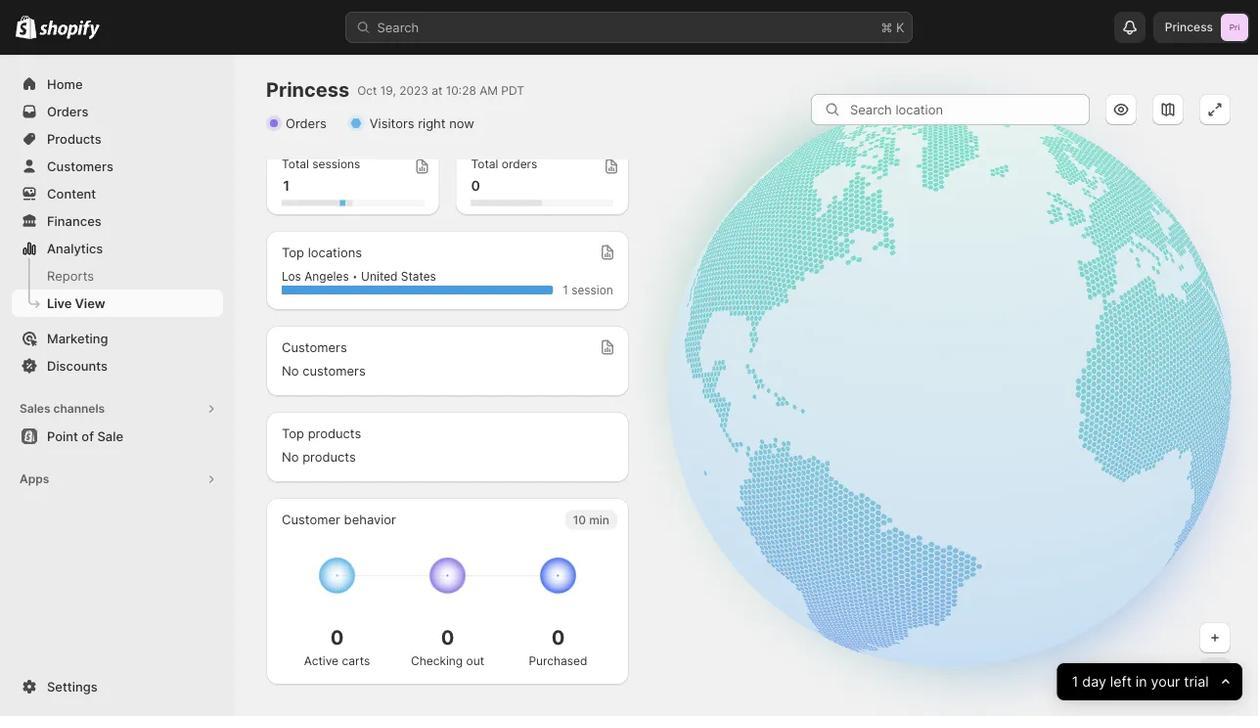 Task type: describe. For each thing, give the bounding box(es) containing it.
0 for 0
[[471, 178, 480, 194]]

finances link
[[12, 207, 223, 235]]

0 vertical spatial products
[[308, 426, 361, 441]]

10 min
[[573, 513, 609, 527]]

settings
[[47, 679, 98, 694]]

19,
[[380, 83, 396, 97]]

discounts link
[[12, 352, 223, 380]]

reports link
[[12, 262, 223, 290]]

no customers
[[282, 363, 366, 378]]

search
[[377, 20, 419, 35]]

finances
[[47, 213, 102, 228]]

total for 1
[[282, 157, 309, 171]]

princess for princess
[[1165, 20, 1213, 34]]

channels
[[53, 402, 105, 416]]

am
[[480, 83, 498, 97]]

0 for 0 active carts
[[330, 625, 344, 649]]

point
[[47, 428, 78, 444]]

customers
[[302, 363, 366, 378]]

no inside top products no products
[[282, 449, 299, 464]]

1 vertical spatial products
[[302, 449, 356, 464]]

top locations
[[282, 245, 362, 260]]

visitors
[[370, 115, 414, 131]]

visitors right now
[[370, 115, 474, 131]]

0 horizontal spatial customers
[[47, 158, 113, 174]]

pdt
[[501, 83, 524, 97]]

point of sale
[[47, 428, 123, 444]]

1 for 1
[[282, 178, 291, 194]]

k
[[896, 20, 904, 35]]

analytics link
[[12, 235, 223, 262]]

1 day left in your trial button
[[1057, 663, 1242, 700]]

home link
[[12, 70, 223, 98]]

sales channels button
[[12, 395, 223, 423]]

10:28
[[446, 83, 476, 97]]

top products no products
[[282, 426, 361, 464]]

⌘
[[881, 20, 893, 35]]

princess oct 19, 2023 at 10:28 am pdt
[[266, 78, 524, 102]]

10
[[573, 513, 586, 527]]

total for 0
[[471, 157, 498, 171]]

customers link
[[12, 153, 223, 180]]

0 purchased
[[529, 625, 588, 668]]

home
[[47, 76, 83, 91]]

active
[[304, 654, 339, 668]]

discounts
[[47, 358, 108, 373]]

princess image
[[1221, 14, 1248, 41]]

of
[[82, 428, 94, 444]]

total sessions
[[282, 157, 360, 171]]

1 day left in your trial
[[1072, 674, 1209, 690]]

1 vertical spatial customers
[[282, 339, 347, 355]]

behavior
[[344, 512, 396, 527]]

in
[[1136, 674, 1147, 690]]

carts
[[342, 654, 370, 668]]

2023
[[399, 83, 428, 97]]

shopify image
[[39, 20, 100, 40]]



Task type: vqa. For each thing, say whether or not it's contained in the screenshot.
home
yes



Task type: locate. For each thing, give the bounding box(es) containing it.
no up customer
[[282, 449, 299, 464]]

out
[[466, 654, 484, 668]]

0 horizontal spatial princess
[[266, 78, 349, 102]]

sales
[[20, 402, 50, 416]]

orders
[[502, 157, 537, 171]]

Search location text field
[[850, 94, 1090, 125]]

0 for 0 purchased
[[551, 625, 565, 649]]

top down no customers
[[282, 426, 304, 441]]

marketing link
[[12, 325, 223, 352]]

content
[[47, 186, 96, 201]]

princess for princess oct 19, 2023 at 10:28 am pdt
[[266, 78, 349, 102]]

1 no from the top
[[282, 363, 299, 378]]

1 horizontal spatial orders
[[286, 115, 327, 131]]

2 top from the top
[[282, 426, 304, 441]]

trial
[[1184, 674, 1209, 690]]

1 for 1 day left in your trial
[[1072, 674, 1079, 690]]

top inside top products no products
[[282, 426, 304, 441]]

purchased
[[529, 654, 588, 668]]

now
[[449, 115, 474, 131]]

your
[[1151, 674, 1180, 690]]

sessions
[[312, 157, 360, 171]]

1 vertical spatial 1
[[1072, 674, 1079, 690]]

day
[[1082, 674, 1107, 690]]

point of sale button
[[0, 423, 235, 450]]

1 vertical spatial no
[[282, 449, 299, 464]]

right
[[418, 115, 446, 131]]

1 vertical spatial princess
[[266, 78, 349, 102]]

0 inside 0 active carts
[[330, 625, 344, 649]]

1 inside "dropdown button"
[[1072, 674, 1079, 690]]

total left orders
[[471, 157, 498, 171]]

1 down total sessions
[[282, 178, 291, 194]]

apps
[[20, 472, 49, 486]]

locations
[[308, 245, 362, 260]]

left
[[1110, 674, 1132, 690]]

customer
[[282, 512, 340, 527]]

total orders
[[471, 157, 537, 171]]

sale
[[97, 428, 123, 444]]

0 vertical spatial princess
[[1165, 20, 1213, 34]]

oct
[[357, 83, 377, 97]]

products
[[47, 131, 102, 146]]

0 inside 0 purchased
[[551, 625, 565, 649]]

at
[[432, 83, 443, 97]]

live view link
[[12, 290, 223, 317]]

shopify image
[[16, 15, 36, 39]]

princess left the oct
[[266, 78, 349, 102]]

top
[[282, 245, 304, 260], [282, 426, 304, 441]]

apps button
[[12, 466, 223, 493]]

top left locations
[[282, 245, 304, 260]]

princess left princess icon
[[1165, 20, 1213, 34]]

no left customers
[[282, 363, 299, 378]]

live
[[47, 295, 72, 311]]

customers up no customers
[[282, 339, 347, 355]]

analytics
[[47, 241, 103, 256]]

0 vertical spatial top
[[282, 245, 304, 260]]

1 vertical spatial top
[[282, 426, 304, 441]]

live view
[[47, 295, 105, 311]]

0 horizontal spatial total
[[282, 157, 309, 171]]

0 horizontal spatial orders
[[47, 104, 88, 119]]

orders down home
[[47, 104, 88, 119]]

top for top locations
[[282, 245, 304, 260]]

min
[[589, 513, 609, 527]]

content link
[[12, 180, 223, 207]]

0 horizontal spatial 1
[[282, 178, 291, 194]]

princess
[[1165, 20, 1213, 34], [266, 78, 349, 102]]

sales channels
[[20, 402, 105, 416]]

point of sale link
[[12, 423, 223, 450]]

customer behavior
[[282, 512, 396, 527]]

products link
[[12, 125, 223, 153]]

products
[[308, 426, 361, 441], [302, 449, 356, 464]]

0 vertical spatial no
[[282, 363, 299, 378]]

0 for 0 checking out
[[441, 625, 454, 649]]

2 total from the left
[[471, 157, 498, 171]]

0 vertical spatial 1
[[282, 178, 291, 194]]

0 down "total orders"
[[471, 178, 480, 194]]

0 up purchased
[[551, 625, 565, 649]]

products up customer behavior
[[302, 449, 356, 464]]

1
[[282, 178, 291, 194], [1072, 674, 1079, 690]]

0 active carts
[[304, 625, 370, 668]]

reports
[[47, 268, 94, 283]]

1 left day
[[1072, 674, 1079, 690]]

view
[[75, 295, 105, 311]]

1 top from the top
[[282, 245, 304, 260]]

top for top products no products
[[282, 426, 304, 441]]

2 no from the top
[[282, 449, 299, 464]]

total left sessions
[[282, 157, 309, 171]]

no
[[282, 363, 299, 378], [282, 449, 299, 464]]

total
[[282, 157, 309, 171], [471, 157, 498, 171]]

orders up total sessions
[[286, 115, 327, 131]]

1 horizontal spatial total
[[471, 157, 498, 171]]

orders
[[47, 104, 88, 119], [286, 115, 327, 131]]

⌘ k
[[881, 20, 904, 35]]

settings link
[[12, 673, 223, 700]]

0 checking out
[[411, 625, 484, 668]]

1 horizontal spatial customers
[[282, 339, 347, 355]]

products down customers
[[308, 426, 361, 441]]

checking
[[411, 654, 463, 668]]

0 vertical spatial customers
[[47, 158, 113, 174]]

0 up checking
[[441, 625, 454, 649]]

1 horizontal spatial 1
[[1072, 674, 1079, 690]]

0
[[471, 178, 480, 194], [330, 625, 344, 649], [441, 625, 454, 649], [551, 625, 565, 649]]

customers down products
[[47, 158, 113, 174]]

0 inside the 0 checking out
[[441, 625, 454, 649]]

customers
[[47, 158, 113, 174], [282, 339, 347, 355]]

marketing
[[47, 331, 108, 346]]

0 up active
[[330, 625, 344, 649]]

orders link
[[12, 98, 223, 125]]

1 horizontal spatial princess
[[1165, 20, 1213, 34]]

1 total from the left
[[282, 157, 309, 171]]



